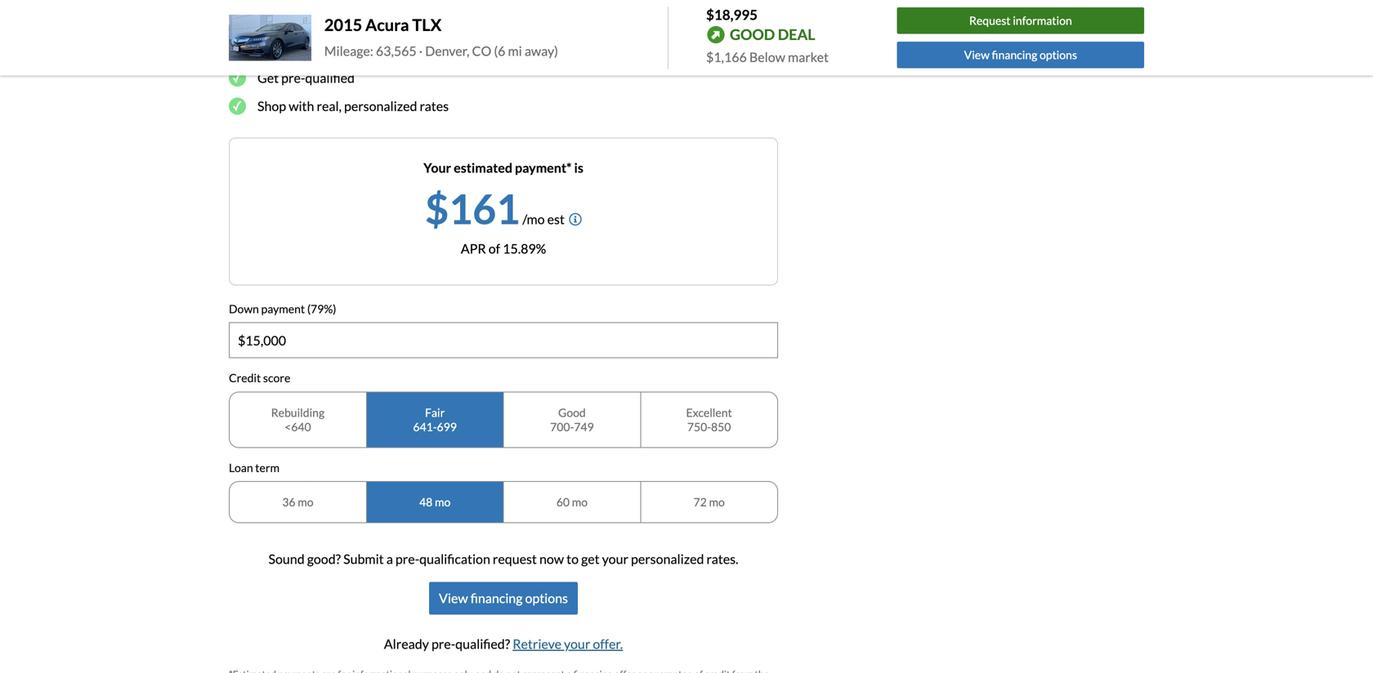 Task type: describe. For each thing, give the bounding box(es) containing it.
72
[[694, 496, 707, 509]]

$161 /mo est
[[425, 184, 565, 233]]

750-
[[687, 420, 711, 434]]

now
[[540, 552, 564, 567]]

request
[[493, 552, 537, 567]]

below
[[750, 49, 785, 65]]

$1,166
[[706, 49, 747, 65]]

641-
[[413, 420, 437, 434]]

view for view financing options 'button' to the right
[[964, 48, 990, 62]]

qualification
[[419, 552, 490, 567]]

loan
[[229, 461, 253, 475]]

good
[[730, 26, 775, 43]]

1 horizontal spatial personalized
[[631, 552, 704, 567]]

retrieve
[[513, 637, 562, 652]]

700-
[[550, 420, 574, 434]]

offer.
[[593, 637, 623, 652]]

your
[[424, 160, 451, 176]]

market
[[788, 49, 829, 65]]

mo for 48 mo
[[435, 496, 451, 509]]

1 vertical spatial payment
[[261, 302, 305, 316]]

view financing options for view financing options 'button' to the right
[[964, 48, 1077, 62]]

good
[[558, 406, 586, 420]]

get pre-qualified
[[258, 70, 355, 86]]

denver,
[[425, 43, 470, 59]]

with
[[289, 98, 314, 114]]

48
[[419, 496, 433, 509]]

excellent
[[686, 406, 732, 420]]

estimate your payment
[[258, 41, 390, 57]]

0 horizontal spatial view financing options button
[[429, 583, 578, 615]]

48 mo
[[419, 496, 451, 509]]

away)
[[525, 43, 558, 59]]

good?
[[307, 552, 341, 567]]

(6
[[494, 43, 506, 59]]

qualified?
[[455, 637, 510, 652]]

63,565
[[376, 43, 417, 59]]

72 mo
[[694, 496, 725, 509]]

request information
[[969, 14, 1072, 28]]

2015 acura tlx image
[[229, 15, 311, 61]]

estimated
[[454, 160, 513, 176]]

score
[[263, 371, 290, 385]]

mo for 60 mo
[[572, 496, 588, 509]]

$18,995
[[706, 6, 758, 23]]

(79%)
[[307, 302, 336, 316]]

0 vertical spatial personalized
[[344, 98, 417, 114]]

fair 641-699
[[413, 406, 457, 434]]

2015 acura tlx mileage: 63,565 · denver, co (6 mi away)
[[324, 15, 558, 59]]

your estimated payment* is
[[424, 160, 584, 176]]

pre- for get
[[281, 70, 305, 86]]

qualified
[[305, 70, 355, 86]]

a
[[386, 552, 393, 567]]

pre- for already
[[432, 637, 455, 652]]

sound good? submit a pre-qualification request now to get your personalized rates.
[[269, 552, 739, 567]]

credit
[[229, 371, 261, 385]]

sound
[[269, 552, 305, 567]]

mileage:
[[324, 43, 373, 59]]

/mo
[[523, 211, 545, 227]]

shop
[[258, 98, 286, 114]]

mi
[[508, 43, 522, 59]]

tlx
[[412, 15, 442, 35]]

apr
[[461, 241, 486, 256]]

36
[[282, 496, 296, 509]]

0 vertical spatial payment
[[339, 41, 390, 57]]

already pre-qualified? retrieve your offer.
[[384, 637, 623, 652]]

to
[[567, 552, 579, 567]]

already
[[384, 637, 429, 652]]

$1,166 below market
[[706, 49, 829, 65]]

shop with real, personalized rates
[[258, 98, 449, 114]]

1 horizontal spatial options
[[1040, 48, 1077, 62]]



Task type: vqa. For each thing, say whether or not it's contained in the screenshot.
bottom off.
no



Task type: locate. For each thing, give the bounding box(es) containing it.
loan term
[[229, 461, 280, 475]]

Down payment (79%) text field
[[230, 323, 777, 358]]

$161
[[425, 184, 520, 233]]

2 horizontal spatial your
[[602, 552, 629, 567]]

payment*
[[515, 160, 572, 176]]

rebuilding
[[271, 406, 325, 420]]

mo
[[298, 496, 313, 509], [435, 496, 451, 509], [572, 496, 588, 509], [709, 496, 725, 509]]

1 horizontal spatial view financing options button
[[897, 42, 1144, 68]]

0 horizontal spatial pre-
[[281, 70, 305, 86]]

1 horizontal spatial pre-
[[396, 552, 419, 567]]

1 vertical spatial financing
[[471, 591, 523, 607]]

·
[[419, 43, 423, 59]]

pre-
[[281, 70, 305, 86], [396, 552, 419, 567], [432, 637, 455, 652]]

0 vertical spatial view financing options
[[964, 48, 1077, 62]]

749
[[574, 420, 594, 434]]

personalized right real,
[[344, 98, 417, 114]]

1 horizontal spatial your
[[564, 637, 590, 652]]

1 vertical spatial personalized
[[631, 552, 704, 567]]

850
[[711, 420, 731, 434]]

payment left (79%)
[[261, 302, 305, 316]]

rates
[[420, 98, 449, 114]]

2 vertical spatial your
[[564, 637, 590, 652]]

request information button
[[897, 8, 1144, 34]]

view financing options
[[964, 48, 1077, 62], [439, 591, 568, 607]]

1 vertical spatial options
[[525, 591, 568, 607]]

get
[[581, 552, 600, 567]]

pre- right already
[[432, 637, 455, 652]]

down
[[229, 302, 259, 316]]

699
[[437, 420, 457, 434]]

pre- right a on the left bottom
[[396, 552, 419, 567]]

view financing options down request information button
[[964, 48, 1077, 62]]

1 horizontal spatial payment
[[339, 41, 390, 57]]

of
[[489, 241, 500, 256]]

0 vertical spatial view financing options button
[[897, 42, 1144, 68]]

down payment (79%)
[[229, 302, 336, 316]]

real,
[[317, 98, 342, 114]]

15.89%
[[503, 241, 546, 256]]

2 horizontal spatial pre-
[[432, 637, 455, 652]]

co
[[472, 43, 492, 59]]

apr of 15.89%
[[461, 241, 546, 256]]

0 vertical spatial your
[[311, 41, 337, 57]]

info circle image
[[569, 213, 582, 226]]

good deal
[[730, 26, 815, 43]]

mo for 36 mo
[[298, 496, 313, 509]]

is
[[574, 160, 584, 176]]

fair
[[425, 406, 445, 420]]

your left the offer.
[[564, 637, 590, 652]]

0 vertical spatial view
[[964, 48, 990, 62]]

1 horizontal spatial view financing options
[[964, 48, 1077, 62]]

term
[[255, 461, 280, 475]]

payment down '2015'
[[339, 41, 390, 57]]

financing down sound good? submit a pre-qualification request now to get your personalized rates.
[[471, 591, 523, 607]]

view financing options button down sound good? submit a pre-qualification request now to get your personalized rates.
[[429, 583, 578, 615]]

mo right 36
[[298, 496, 313, 509]]

pre- right get
[[281, 70, 305, 86]]

0 vertical spatial options
[[1040, 48, 1077, 62]]

mo right 48
[[435, 496, 451, 509]]

submit
[[343, 552, 384, 567]]

1 vertical spatial pre-
[[396, 552, 419, 567]]

0 horizontal spatial options
[[525, 591, 568, 607]]

60
[[556, 496, 570, 509]]

4 mo from the left
[[709, 496, 725, 509]]

1 mo from the left
[[298, 496, 313, 509]]

excellent 750-850
[[686, 406, 732, 434]]

personalized left rates.
[[631, 552, 704, 567]]

2015
[[324, 15, 362, 35]]

your right get
[[602, 552, 629, 567]]

credit score
[[229, 371, 290, 385]]

est
[[547, 211, 565, 227]]

financing
[[992, 48, 1038, 62], [471, 591, 523, 607]]

0 horizontal spatial personalized
[[344, 98, 417, 114]]

view financing options for the leftmost view financing options 'button'
[[439, 591, 568, 607]]

deal
[[778, 26, 815, 43]]

request
[[969, 14, 1011, 28]]

retrieve your offer. link
[[513, 637, 623, 652]]

options down information
[[1040, 48, 1077, 62]]

0 horizontal spatial payment
[[261, 302, 305, 316]]

1 horizontal spatial view
[[964, 48, 990, 62]]

rates.
[[707, 552, 739, 567]]

0 horizontal spatial view financing options
[[439, 591, 568, 607]]

<640
[[285, 420, 311, 434]]

view financing options down sound good? submit a pre-qualification request now to get your personalized rates.
[[439, 591, 568, 607]]

3 mo from the left
[[572, 496, 588, 509]]

estimate
[[258, 41, 308, 57]]

1 horizontal spatial financing
[[992, 48, 1038, 62]]

2 vertical spatial pre-
[[432, 637, 455, 652]]

information
[[1013, 14, 1072, 28]]

view down qualification
[[439, 591, 468, 607]]

0 horizontal spatial financing
[[471, 591, 523, 607]]

options
[[1040, 48, 1077, 62], [525, 591, 568, 607]]

mo for 72 mo
[[709, 496, 725, 509]]

rebuilding <640
[[271, 406, 325, 434]]

0 vertical spatial pre-
[[281, 70, 305, 86]]

view
[[964, 48, 990, 62], [439, 591, 468, 607]]

financing down request information button
[[992, 48, 1038, 62]]

1 vertical spatial your
[[602, 552, 629, 567]]

view for the leftmost view financing options 'button'
[[439, 591, 468, 607]]

0 horizontal spatial your
[[311, 41, 337, 57]]

view down request
[[964, 48, 990, 62]]

1 vertical spatial view financing options button
[[429, 583, 578, 615]]

0 vertical spatial financing
[[992, 48, 1038, 62]]

mo right 72
[[709, 496, 725, 509]]

60 mo
[[556, 496, 588, 509]]

your up qualified on the left top
[[311, 41, 337, 57]]

36 mo
[[282, 496, 313, 509]]

your
[[311, 41, 337, 57], [602, 552, 629, 567], [564, 637, 590, 652]]

2 mo from the left
[[435, 496, 451, 509]]

1 vertical spatial view financing options
[[439, 591, 568, 607]]

options down now at the left bottom of page
[[525, 591, 568, 607]]

1 vertical spatial view
[[439, 591, 468, 607]]

good 700-749
[[550, 406, 594, 434]]

get
[[258, 70, 279, 86]]

acura
[[365, 15, 409, 35]]

mo right 60
[[572, 496, 588, 509]]

personalized
[[344, 98, 417, 114], [631, 552, 704, 567]]

view financing options button down request information button
[[897, 42, 1144, 68]]

0 horizontal spatial view
[[439, 591, 468, 607]]



